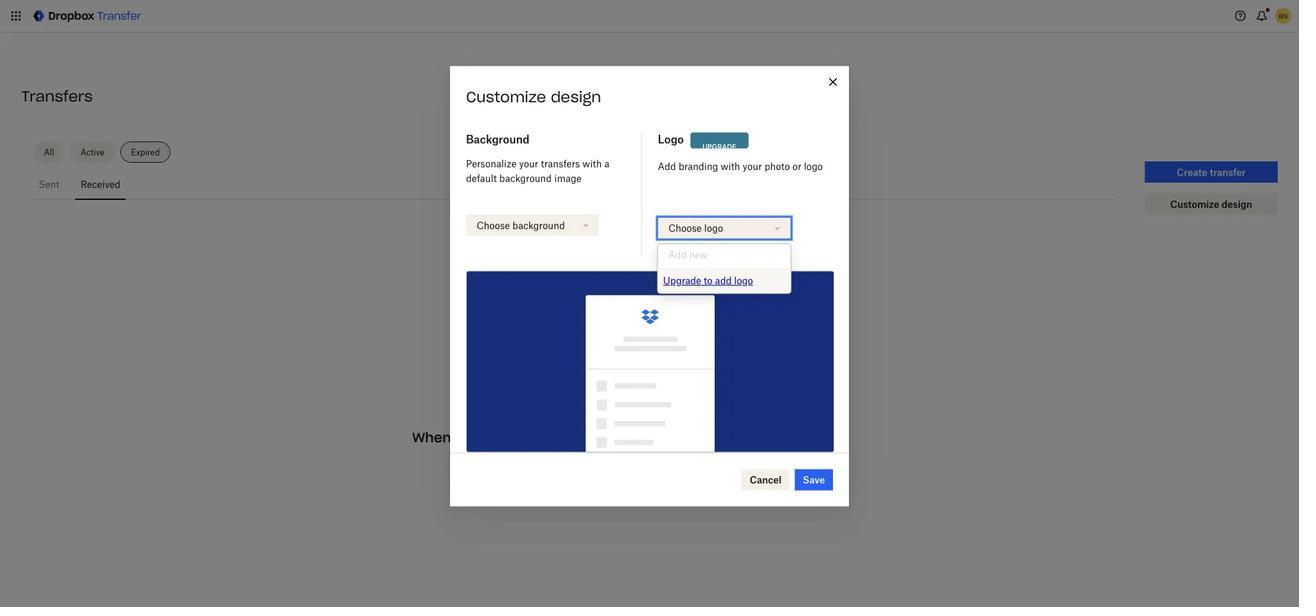 Task type: locate. For each thing, give the bounding box(es) containing it.
a right receive
[[540, 430, 548, 447]]

upgrade up add branding with your photo or logo
[[703, 143, 737, 151]]

menu
[[658, 244, 791, 294]]

2 horizontal spatial logo
[[804, 161, 823, 172]]

photo
[[765, 161, 790, 172]]

logo up new
[[705, 223, 724, 234]]

with right transfers
[[583, 158, 602, 169]]

0 horizontal spatial a
[[540, 430, 548, 447]]

add for add branding with your photo or logo
[[658, 161, 676, 172]]

1 horizontal spatial logo
[[735, 275, 753, 287]]

0 vertical spatial background
[[500, 173, 552, 184]]

personalize your transfers with a default background image
[[466, 158, 610, 184]]

a right transfers
[[605, 158, 610, 169]]

logo
[[804, 161, 823, 172], [705, 223, 724, 234], [735, 275, 753, 287]]

0 vertical spatial a
[[605, 158, 610, 169]]

choose down default
[[477, 220, 510, 231]]

with
[[583, 158, 602, 169], [721, 161, 741, 172]]

choose for choose logo
[[669, 223, 702, 234]]

expired
[[131, 147, 160, 157]]

received tab
[[75, 168, 126, 200]]

transfers
[[21, 87, 93, 106]]

new
[[690, 249, 708, 261]]

choose logo
[[669, 223, 724, 234]]

menu inside file transfers settings modal "dialog"
[[658, 244, 791, 294]]

choose up add new
[[669, 223, 702, 234]]

1 vertical spatial background
[[513, 220, 565, 231]]

menu containing add new
[[658, 244, 791, 294]]

0 horizontal spatial logo
[[705, 223, 724, 234]]

0 vertical spatial add
[[658, 161, 676, 172]]

when
[[412, 430, 451, 447]]

1 horizontal spatial with
[[721, 161, 741, 172]]

choose
[[477, 220, 510, 231], [669, 223, 702, 234]]

add for add new
[[669, 249, 687, 261]]

logo right add on the right
[[735, 275, 753, 287]]

add
[[658, 161, 676, 172], [669, 249, 687, 261]]

your left transfers
[[519, 158, 539, 169]]

1 horizontal spatial a
[[605, 158, 610, 169]]

your left photo
[[743, 161, 762, 172]]

upgrade left to
[[664, 275, 702, 287]]

0 vertical spatial upgrade
[[703, 143, 737, 151]]

0 horizontal spatial with
[[583, 158, 602, 169]]

your inside personalize your transfers with a default background image
[[519, 158, 539, 169]]

a
[[605, 158, 610, 169], [540, 430, 548, 447]]

upgrade
[[703, 143, 737, 151], [664, 275, 702, 287]]

choose background button
[[464, 213, 601, 238]]

1 vertical spatial logo
[[705, 223, 724, 234]]

add new
[[669, 249, 708, 261]]

background down personalize your transfers with a default background image
[[513, 220, 565, 231]]

choose background
[[477, 220, 565, 231]]

your
[[519, 158, 539, 169], [743, 161, 762, 172]]

will
[[628, 430, 650, 447]]

1 horizontal spatial upgrade
[[703, 143, 737, 151]]

0 horizontal spatial your
[[519, 158, 539, 169]]

upgrade to add logo link
[[664, 275, 753, 287]]

to
[[704, 275, 713, 287]]

customize
[[466, 87, 546, 106]]

choose inside "popup button"
[[669, 223, 702, 234]]

with down upgrade button
[[721, 161, 741, 172]]

logo right or
[[804, 161, 823, 172]]

choose inside choose background dropdown button
[[477, 220, 510, 231]]

with inside personalize your transfers with a default background image
[[583, 158, 602, 169]]

1 horizontal spatial choose
[[669, 223, 702, 234]]

logo inside menu
[[735, 275, 753, 287]]

background inside dropdown button
[[513, 220, 565, 231]]

tab list containing sent
[[33, 168, 1118, 200]]

transfer,
[[552, 430, 610, 447]]

1 vertical spatial upgrade
[[664, 275, 702, 287]]

expired button
[[120, 142, 171, 163]]

background down personalize
[[500, 173, 552, 184]]

you
[[455, 430, 480, 447]]

branding
[[679, 161, 719, 172]]

received
[[81, 179, 120, 190]]

tab list
[[33, 168, 1118, 200]]

add left new
[[669, 249, 687, 261]]

1 vertical spatial add
[[669, 249, 687, 261]]

2 vertical spatial logo
[[735, 275, 753, 287]]

choose for choose background
[[477, 220, 510, 231]]

background
[[500, 173, 552, 184], [513, 220, 565, 231]]

0 horizontal spatial choose
[[477, 220, 510, 231]]

save button
[[795, 470, 833, 491]]

when you receive a transfer, it will appear here
[[412, 430, 738, 447]]

add down logo
[[658, 161, 676, 172]]

customize design
[[466, 87, 601, 106]]

cancel button
[[742, 470, 790, 491]]

0 vertical spatial logo
[[804, 161, 823, 172]]

logo upgrade
[[658, 133, 737, 151]]



Task type: vqa. For each thing, say whether or not it's contained in the screenshot.
Create your signature so you're always ready to sign.
no



Task type: describe. For each thing, give the bounding box(es) containing it.
choose logo button
[[656, 216, 793, 241]]

1 vertical spatial a
[[540, 430, 548, 447]]

background
[[466, 133, 530, 146]]

logo
[[658, 133, 684, 146]]

upgrade button
[[691, 133, 749, 158]]

active
[[81, 147, 104, 157]]

transfers
[[541, 158, 580, 169]]

default
[[466, 173, 497, 184]]

sent
[[39, 179, 59, 190]]

0 horizontal spatial upgrade
[[664, 275, 702, 287]]

all button
[[33, 142, 65, 163]]

all
[[44, 147, 54, 157]]

or
[[793, 161, 802, 172]]

file transfers settings modal dialog
[[450, 66, 849, 507]]

sent tab
[[33, 168, 65, 200]]

save
[[803, 475, 825, 486]]

personalize
[[466, 158, 517, 169]]

upgrade inside logo upgrade
[[703, 143, 737, 151]]

here
[[707, 430, 738, 447]]

cancel
[[750, 475, 782, 486]]

image
[[555, 173, 582, 184]]

upgrade to add logo
[[664, 275, 753, 287]]

appear
[[654, 430, 703, 447]]

logo inside "popup button"
[[705, 223, 724, 234]]

active button
[[70, 142, 115, 163]]

1 horizontal spatial your
[[743, 161, 762, 172]]

a inside personalize your transfers with a default background image
[[605, 158, 610, 169]]

background inside personalize your transfers with a default background image
[[500, 173, 552, 184]]

it
[[614, 430, 623, 447]]

receive
[[484, 430, 536, 447]]

add
[[715, 275, 732, 287]]

add branding with your photo or logo
[[658, 161, 823, 172]]

design
[[551, 87, 601, 106]]



